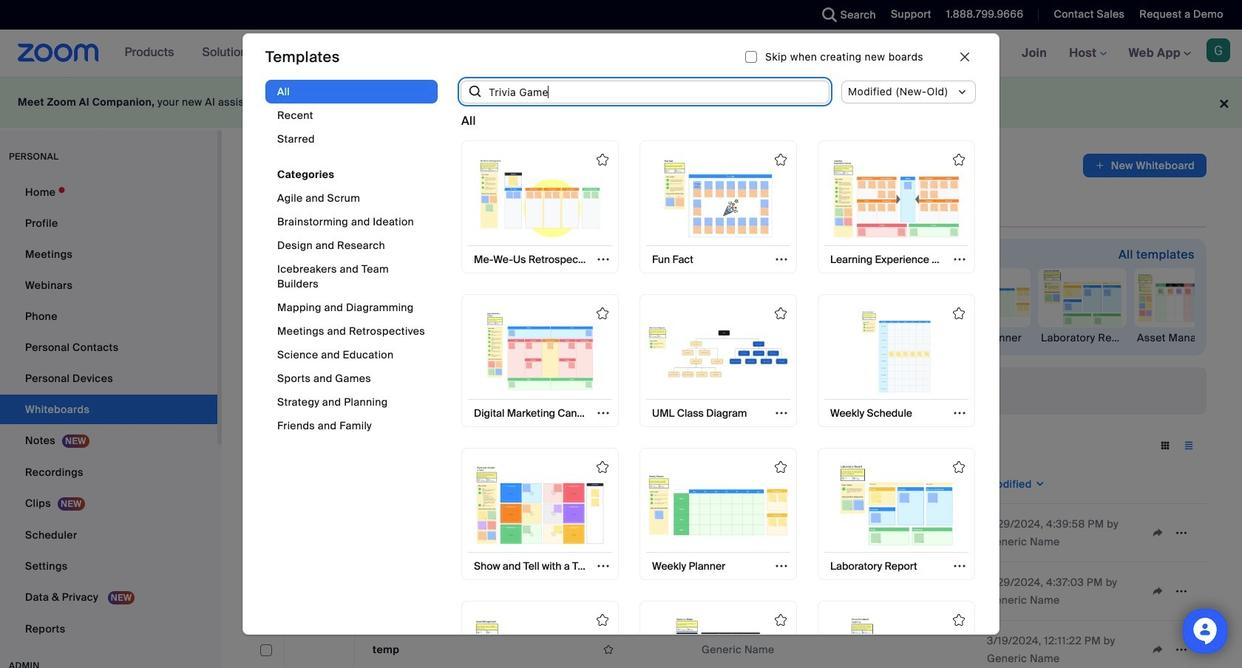 Task type: vqa. For each thing, say whether or not it's contained in the screenshot.
Profile picture
no



Task type: describe. For each thing, give the bounding box(es) containing it.
thumbnail for asset management image
[[470, 618, 610, 668]]

thumbnail for digital marketing canvas image
[[470, 311, 610, 393]]

grid mode, not selected image
[[1153, 439, 1177, 452]]

card for template fun fact element
[[640, 141, 797, 274]]

add to starred image for thumbnail for show and tell with a twist
[[597, 461, 608, 473]]

close image
[[960, 53, 969, 62]]

add to starred image for thumbnail for learning experience canvas
[[953, 154, 965, 166]]

product information navigation
[[114, 30, 466, 77]]

me-we-us retrospective element
[[269, 330, 358, 345]]

add to starred image for thumbnail for me-we-us retrospective
[[597, 154, 608, 166]]

card for template show and tell with a twist element
[[461, 448, 619, 581]]

laboratory report element
[[1038, 330, 1127, 345]]

card for template digital marketing canvas element
[[461, 294, 619, 427]]

add to starred image for thumbnail for digital marketing canvas
[[597, 308, 608, 319]]

Search Templates in All text field
[[483, 80, 830, 104]]

thumbnail for weekly planner image
[[648, 464, 788, 547]]

learning experience canvas element
[[461, 330, 550, 345]]

thumbnail of temp image
[[285, 631, 354, 668]]

add to starred image for thumbnail for weekly planner
[[775, 461, 787, 473]]

digital marketing canvas element
[[557, 330, 646, 345]]

thumbnail for sentence maker image
[[648, 618, 788, 668]]

thumbnail for uml class diagram image
[[648, 311, 788, 393]]

add to starred image inside card for template asset management 'element'
[[597, 615, 608, 626]]

add to starred image inside card for template social emotional learning element
[[953, 615, 965, 626]]

list mode, selected image
[[1177, 439, 1201, 452]]

card for template sentence maker element
[[640, 601, 797, 668]]

add to starred image for thumbnail for weekly schedule
[[953, 308, 965, 319]]

thumbnail for learning experience canvas image
[[826, 157, 967, 240]]

personal menu menu
[[0, 177, 217, 645]]



Task type: locate. For each thing, give the bounding box(es) containing it.
thumbnail for social emotional learning image
[[826, 618, 967, 668]]

application
[[1083, 154, 1207, 177], [257, 465, 1207, 668], [597, 522, 690, 544], [597, 580, 690, 603], [597, 639, 690, 661]]

card for template social emotional learning element
[[818, 601, 975, 668]]

add to starred image for thumbnail for fun fact
[[775, 154, 787, 166]]

tabs of all whiteboard page tab list
[[257, 189, 904, 228]]

add to starred image inside card for template digital marketing canvas element
[[597, 308, 608, 319]]

status
[[461, 113, 476, 130]]

card for template uml class diagram element
[[640, 294, 797, 427]]

thumbnail for show and tell with a twist image
[[470, 464, 610, 547]]

card for template laboratory report element
[[818, 448, 975, 581]]

add to starred image inside card for template sentence maker element
[[775, 615, 787, 626]]

Search text field
[[263, 434, 389, 458]]

meetings navigation
[[933, 30, 1242, 78]]

weekly planner element
[[942, 330, 1031, 345]]

categories element
[[265, 80, 438, 453]]

asset management element
[[1134, 330, 1223, 345]]

add to starred image inside card for template learning experience canvas element
[[953, 154, 965, 166]]

add to starred image inside card for template me-we-us retrospective "element"
[[597, 154, 608, 166]]

show and tell with a twist element
[[846, 330, 935, 345]]

thumbnail for me-we-us retrospective image
[[470, 157, 610, 240]]

add to starred image inside card for template weekly planner element
[[775, 461, 787, 473]]

add to starred image inside card for template fun fact element
[[775, 154, 787, 166]]

card for template me-we-us retrospective element
[[461, 141, 619, 274]]

banner
[[0, 30, 1242, 78]]

add to starred image for thumbnail for laboratory report
[[953, 461, 965, 473]]

add to starred image inside card for template weekly schedule element
[[953, 308, 965, 319]]

add to starred image inside "card for template uml class diagram" element
[[775, 308, 787, 319]]

thumbnail for fun fact image
[[648, 157, 788, 240]]

card for template learning experience canvas element
[[818, 141, 975, 274]]

temp element
[[373, 643, 400, 657]]

footer
[[0, 77, 1242, 128]]

uml class diagram element
[[654, 330, 742, 345]]

add to starred image inside card for template show and tell with a twist element
[[597, 461, 608, 473]]

add to starred image
[[597, 154, 608, 166], [775, 154, 787, 166], [597, 308, 608, 319], [775, 308, 787, 319], [775, 461, 787, 473], [597, 615, 608, 626]]

card for template weekly schedule element
[[818, 294, 975, 427]]

cell
[[284, 513, 355, 553], [260, 528, 272, 540], [838, 530, 981, 536], [838, 563, 981, 621], [284, 572, 355, 611], [260, 586, 272, 598], [838, 621, 981, 668]]

add to starred image inside card for template laboratory report element
[[953, 461, 965, 473]]

weekly schedule element
[[750, 330, 838, 345]]

fun fact element
[[365, 330, 454, 345]]

card for template weekly planner element
[[640, 448, 797, 581]]

add to starred image
[[953, 154, 965, 166], [953, 308, 965, 319], [597, 461, 608, 473], [953, 461, 965, 473], [775, 615, 787, 626], [953, 615, 965, 626]]

add to starred image for thumbnail for uml class diagram
[[775, 308, 787, 319]]

card for template asset management element
[[461, 601, 619, 668]]

thumbnail for weekly schedule image
[[826, 311, 967, 393]]

thumbnail for laboratory report image
[[826, 464, 967, 547]]



